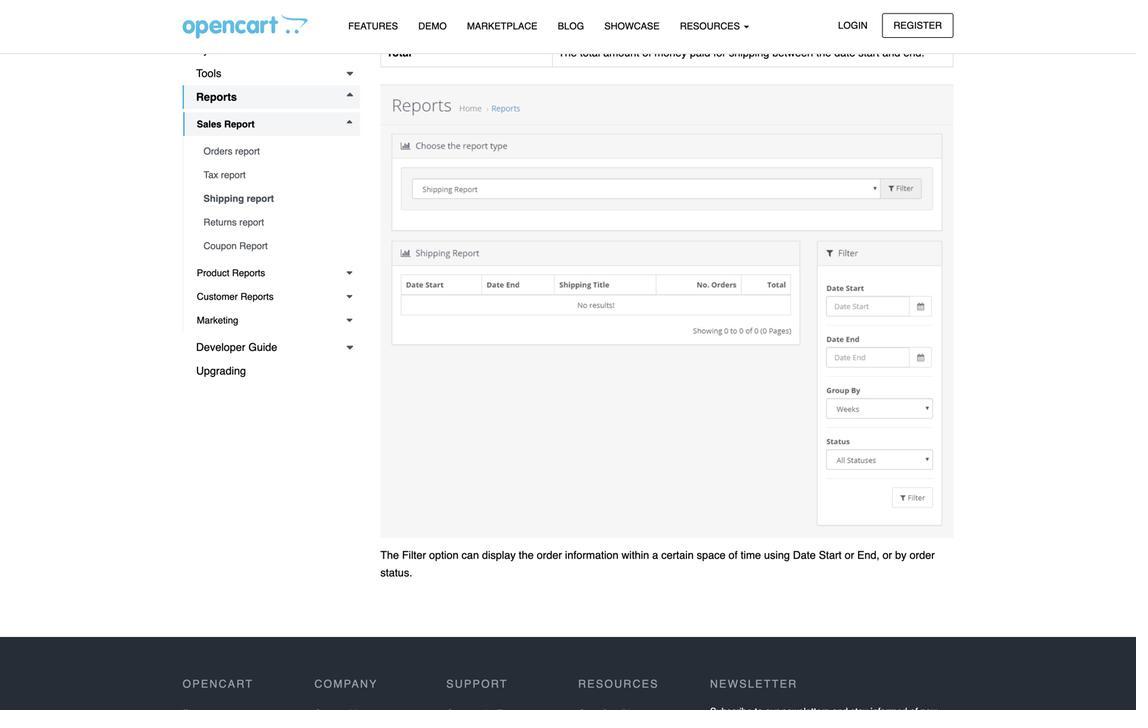 Task type: vqa. For each thing, say whether or not it's contained in the screenshot.
rightmost resources
yes



Task type: describe. For each thing, give the bounding box(es) containing it.
the for the number of orders made through the store between the date start and end.
[[558, 18, 577, 30]]

upgrading
[[196, 365, 246, 377]]

store
[[753, 18, 777, 30]]

marketplace link
[[457, 14, 548, 38]]

report for sales report
[[224, 119, 255, 130]]

developer guide link
[[183, 336, 360, 359]]

orders report
[[204, 146, 260, 157]]

shipping
[[204, 193, 244, 204]]

2 or from the left
[[883, 549, 893, 562]]

tax report
[[204, 169, 246, 180]]

0 vertical spatial marketing
[[196, 20, 244, 32]]

reports for product
[[232, 268, 265, 278]]

product reports link
[[183, 261, 360, 285]]

1 order from the left
[[537, 549, 562, 562]]

coupon report
[[204, 241, 268, 251]]

through
[[696, 18, 732, 30]]

for
[[714, 46, 726, 59]]

features
[[348, 21, 398, 31]]

customer
[[197, 291, 238, 302]]

the for the total amount of money paid for shipping between the date start and end.
[[558, 46, 577, 59]]

no. of orders
[[387, 18, 456, 30]]

showcase link
[[595, 14, 670, 38]]

and for the number of orders made through the store between the date start and end.
[[891, 18, 909, 30]]

0 vertical spatial reports
[[196, 91, 237, 103]]

orders
[[632, 18, 663, 30]]

time
[[741, 549, 761, 562]]

total
[[580, 46, 601, 59]]

1 or from the left
[[845, 549, 855, 562]]

tools
[[196, 67, 221, 79]]

blog link
[[548, 14, 595, 38]]

blog
[[558, 21, 584, 31]]

money
[[655, 46, 687, 59]]

features link
[[338, 14, 408, 38]]

register
[[894, 20, 942, 31]]

the left store
[[735, 18, 750, 30]]

1 vertical spatial orders
[[204, 146, 233, 157]]

returns
[[204, 217, 237, 228]]

report for orders report
[[235, 146, 260, 157]]

sales
[[197, 119, 222, 130]]

date for store
[[842, 18, 864, 30]]

returns report
[[204, 217, 264, 228]]

tax
[[204, 169, 218, 180]]

customer reports link
[[183, 285, 360, 308]]

the inside the filter option can display the order information within a certain space of time using date start or end, or by order status.
[[519, 549, 534, 562]]

customer reports
[[197, 291, 274, 302]]

1 vertical spatial marketing
[[197, 315, 238, 326]]

admin shipping report image
[[381, 84, 954, 538]]

display
[[482, 549, 516, 562]]

1 horizontal spatial resources
[[680, 21, 743, 31]]

returns report link
[[190, 210, 360, 234]]

coupon
[[204, 241, 237, 251]]

space
[[697, 549, 726, 562]]

0 vertical spatial marketing link
[[183, 14, 360, 38]]

end. for the total amount of money paid for shipping between the date start and end.
[[904, 46, 925, 59]]

shipping report
[[204, 193, 274, 204]]

between for shipping
[[773, 46, 814, 59]]

the total amount of money paid for shipping between the date start and end.
[[558, 46, 925, 59]]

coupon report link
[[190, 234, 360, 258]]

product reports
[[197, 268, 265, 278]]

a
[[652, 549, 659, 562]]

made
[[666, 18, 693, 30]]

guide
[[249, 341, 277, 353]]

the filter option can display the order information within a certain space of time using date start or end, or by order status.
[[381, 549, 935, 579]]

reports for customer
[[241, 291, 274, 302]]

tools link
[[183, 62, 360, 85]]

1 vertical spatial marketing link
[[183, 308, 360, 332]]



Task type: locate. For each thing, give the bounding box(es) containing it.
0 vertical spatial end.
[[912, 18, 933, 30]]

1 vertical spatial between
[[773, 46, 814, 59]]

end. for the number of orders made through the store between the date start and end.
[[912, 18, 933, 30]]

by
[[896, 549, 907, 562]]

system
[[196, 43, 232, 56]]

between for store
[[780, 18, 821, 30]]

0 vertical spatial the
[[558, 18, 577, 30]]

tax report link
[[190, 163, 360, 187]]

of left time
[[729, 549, 738, 562]]

report for tax report
[[221, 169, 246, 180]]

marketing up system
[[196, 20, 244, 32]]

information
[[565, 549, 619, 562]]

orders right no.
[[420, 18, 456, 30]]

opencart - open source shopping cart solution image
[[183, 14, 308, 39]]

0 vertical spatial resources
[[680, 21, 743, 31]]

date
[[842, 18, 864, 30], [835, 46, 856, 59]]

2 vertical spatial the
[[381, 549, 399, 562]]

register link
[[882, 13, 954, 38]]

1 vertical spatial start
[[859, 46, 880, 59]]

date
[[793, 549, 816, 562]]

1 vertical spatial and
[[883, 46, 901, 59]]

1 vertical spatial date
[[835, 46, 856, 59]]

of inside the filter option can display the order information within a certain space of time using date start or end, or by order status.
[[729, 549, 738, 562]]

0 horizontal spatial order
[[537, 549, 562, 562]]

support
[[447, 678, 508, 690]]

report
[[235, 146, 260, 157], [221, 169, 246, 180], [247, 193, 274, 204], [239, 217, 264, 228]]

shipping report link
[[190, 187, 360, 210]]

company
[[315, 678, 378, 690]]

the right display
[[519, 549, 534, 562]]

showcase
[[605, 21, 660, 31]]

paid
[[690, 46, 711, 59]]

end.
[[912, 18, 933, 30], [904, 46, 925, 59]]

certain
[[662, 549, 694, 562]]

1 vertical spatial report
[[239, 241, 268, 251]]

or left by
[[883, 549, 893, 562]]

report
[[224, 119, 255, 130], [239, 241, 268, 251]]

the down login link at right top
[[817, 46, 832, 59]]

0 vertical spatial between
[[780, 18, 821, 30]]

0 vertical spatial report
[[224, 119, 255, 130]]

filter
[[402, 549, 426, 562]]

marketing link up tools link
[[183, 14, 360, 38]]

2 order from the left
[[910, 549, 935, 562]]

1 vertical spatial the
[[558, 46, 577, 59]]

order left 'information'
[[537, 549, 562, 562]]

the left total
[[558, 46, 577, 59]]

the left number
[[558, 18, 577, 30]]

date left register
[[842, 18, 864, 30]]

report down tax report link
[[247, 193, 274, 204]]

1 vertical spatial resources
[[578, 678, 659, 690]]

start
[[867, 18, 888, 30], [859, 46, 880, 59]]

between
[[780, 18, 821, 30], [773, 46, 814, 59]]

newsletter
[[710, 678, 798, 690]]

start down login link at right top
[[859, 46, 880, 59]]

developer guide
[[196, 341, 277, 353]]

can
[[462, 549, 479, 562]]

report inside tax report link
[[221, 169, 246, 180]]

between down store
[[773, 46, 814, 59]]

reports up customer reports
[[232, 268, 265, 278]]

shipping
[[729, 46, 770, 59]]

the
[[558, 18, 577, 30], [558, 46, 577, 59], [381, 549, 399, 562]]

demo
[[419, 21, 447, 31]]

0 horizontal spatial resources
[[578, 678, 659, 690]]

between right store
[[780, 18, 821, 30]]

marketing link up developer guide link
[[183, 308, 360, 332]]

1 horizontal spatial order
[[910, 549, 935, 562]]

upgrading link
[[183, 359, 360, 383]]

sales report link
[[183, 112, 360, 136]]

number
[[580, 18, 617, 30]]

report down "returns report" at the top left of the page
[[239, 241, 268, 251]]

or
[[845, 549, 855, 562], [883, 549, 893, 562]]

2 vertical spatial reports
[[241, 291, 274, 302]]

and for the total amount of money paid for shipping between the date start and end.
[[883, 46, 901, 59]]

0 horizontal spatial orders
[[204, 146, 233, 157]]

using
[[764, 549, 790, 562]]

start
[[819, 549, 842, 562]]

marketing link
[[183, 14, 360, 38], [183, 308, 360, 332]]

0 vertical spatial date
[[842, 18, 864, 30]]

the
[[735, 18, 750, 30], [824, 18, 839, 30], [817, 46, 832, 59], [519, 549, 534, 562]]

no.
[[387, 18, 404, 30]]

and right login
[[891, 18, 909, 30]]

resources link
[[670, 14, 760, 38]]

report for coupon report
[[239, 241, 268, 251]]

status.
[[381, 566, 412, 579]]

orders
[[420, 18, 456, 30], [204, 146, 233, 157]]

report for returns report
[[239, 217, 264, 228]]

of left the orders
[[620, 18, 629, 30]]

1 horizontal spatial or
[[883, 549, 893, 562]]

orders report link
[[190, 139, 360, 163]]

resources
[[680, 21, 743, 31], [578, 678, 659, 690]]

option
[[429, 549, 459, 562]]

order
[[537, 549, 562, 562], [910, 549, 935, 562]]

1 horizontal spatial orders
[[420, 18, 456, 30]]

demo link
[[408, 14, 457, 38]]

report inside shipping report link
[[247, 193, 274, 204]]

start for the number of orders made through the store between the date start and end.
[[867, 18, 888, 30]]

amount
[[604, 46, 640, 59]]

the for the filter option can display the order information within a certain space of time using date start or end, or by order status.
[[381, 549, 399, 562]]

or left end, on the right bottom of the page
[[845, 549, 855, 562]]

1 vertical spatial end.
[[904, 46, 925, 59]]

marketplace
[[467, 21, 538, 31]]

reports
[[196, 91, 237, 103], [232, 268, 265, 278], [241, 291, 274, 302]]

report down shipping report
[[239, 217, 264, 228]]

login link
[[827, 13, 879, 38]]

marketing down customer on the top left of page
[[197, 315, 238, 326]]

product
[[197, 268, 230, 278]]

start left register
[[867, 18, 888, 30]]

system link
[[183, 38, 360, 62]]

the inside the filter option can display the order information within a certain space of time using date start or end, or by order status.
[[381, 549, 399, 562]]

reports link
[[183, 85, 360, 109]]

0 horizontal spatial or
[[845, 549, 855, 562]]

0 vertical spatial start
[[867, 18, 888, 30]]

reports down tools
[[196, 91, 237, 103]]

and down the register link
[[883, 46, 901, 59]]

report inside returns report link
[[239, 217, 264, 228]]

within
[[622, 549, 649, 562]]

of right no.
[[407, 18, 417, 30]]

date for shipping
[[835, 46, 856, 59]]

and
[[891, 18, 909, 30], [883, 46, 901, 59]]

orders up tax report
[[204, 146, 233, 157]]

report inside orders report link
[[235, 146, 260, 157]]

report right tax
[[221, 169, 246, 180]]

0 vertical spatial orders
[[420, 18, 456, 30]]

start for the total amount of money paid for shipping between the date start and end.
[[859, 46, 880, 59]]

the number of orders made through the store between the date start and end.
[[558, 18, 933, 30]]

date down login link at right top
[[835, 46, 856, 59]]

end,
[[858, 549, 880, 562]]

report up orders report
[[224, 119, 255, 130]]

order right by
[[910, 549, 935, 562]]

developer
[[196, 341, 246, 353]]

report up tax report
[[235, 146, 260, 157]]

total
[[387, 46, 412, 59]]

the up 'status.'
[[381, 549, 399, 562]]

of
[[407, 18, 417, 30], [620, 18, 629, 30], [643, 46, 652, 59], [729, 549, 738, 562]]

reports down product reports link
[[241, 291, 274, 302]]

0 vertical spatial and
[[891, 18, 909, 30]]

login
[[838, 20, 868, 31]]

sales report
[[197, 119, 255, 130]]

of left money
[[643, 46, 652, 59]]

marketing
[[196, 20, 244, 32], [197, 315, 238, 326]]

report for shipping report
[[247, 193, 274, 204]]

1 vertical spatial reports
[[232, 268, 265, 278]]

the right store
[[824, 18, 839, 30]]

opencart
[[183, 678, 253, 690]]



